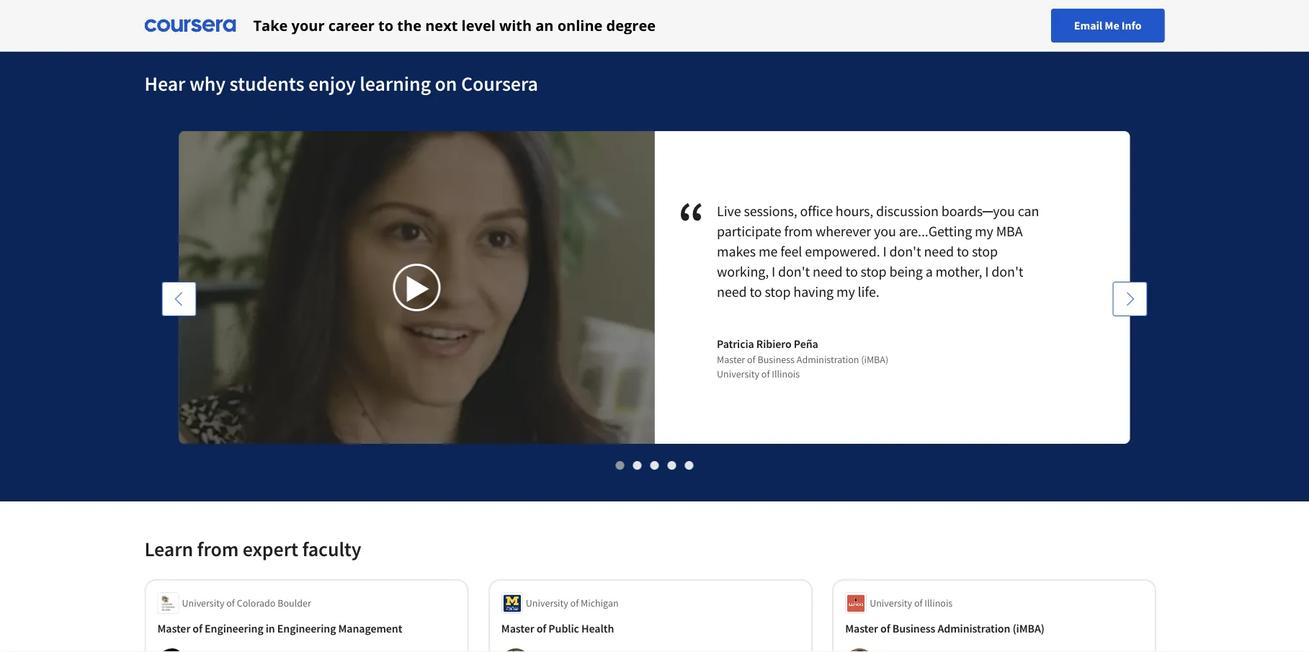 Task type: locate. For each thing, give the bounding box(es) containing it.
stop
[[972, 242, 998, 260], [861, 263, 887, 281], [765, 283, 791, 301]]

0 vertical spatial administration
[[797, 353, 859, 366]]

need up having
[[813, 263, 843, 281]]

participate
[[717, 222, 781, 240]]

0 vertical spatial stop
[[972, 242, 998, 260]]

administration down university of illinois
[[938, 621, 1010, 635]]

administration
[[797, 353, 859, 366], [938, 621, 1010, 635]]

don't down mba
[[992, 263, 1023, 281]]

0 horizontal spatial don't
[[778, 263, 810, 281]]

0 horizontal spatial from
[[197, 536, 239, 562]]

0 vertical spatial (imba)
[[861, 353, 889, 366]]

master of public health link
[[501, 620, 800, 637]]

need down the working,
[[717, 283, 747, 301]]

my down boards─you
[[975, 222, 993, 240]]

illinois down ribiero
[[772, 367, 800, 380]]

university inside the patricia ribiero peña master of business administration (imba) university of illinois
[[717, 367, 759, 380]]

my
[[975, 222, 993, 240], [836, 283, 855, 301]]

of for master of engineering in engineering management
[[193, 621, 202, 635]]

master of engineering in engineering management
[[157, 621, 402, 635]]

an
[[536, 15, 554, 35]]

to down the working,
[[750, 283, 762, 301]]

2 horizontal spatial i
[[985, 263, 989, 281]]

1 horizontal spatial need
[[813, 263, 843, 281]]

i down the me at the top
[[772, 263, 775, 281]]

1 vertical spatial need
[[813, 263, 843, 281]]

email
[[1074, 18, 1103, 33]]

with
[[499, 15, 532, 35]]

i
[[883, 242, 887, 260], [772, 263, 775, 281], [985, 263, 989, 281]]

illinois up master of business administration (imba)
[[925, 597, 953, 610]]

to
[[378, 15, 394, 35], [957, 242, 969, 260], [845, 263, 858, 281], [750, 283, 762, 301]]

of
[[747, 353, 756, 366], [761, 367, 770, 380], [226, 597, 235, 610], [570, 597, 579, 610], [914, 597, 923, 610], [193, 621, 202, 635], [537, 621, 546, 635], [880, 621, 890, 635]]

a
[[926, 263, 933, 281]]

0 horizontal spatial (imba)
[[861, 353, 889, 366]]

1 horizontal spatial business
[[892, 621, 935, 635]]

of for master of business administration (imba)
[[880, 621, 890, 635]]

business
[[758, 353, 795, 366], [892, 621, 935, 635]]

peña
[[794, 336, 818, 351]]

need
[[924, 242, 954, 260], [813, 263, 843, 281], [717, 283, 747, 301]]

2 vertical spatial need
[[717, 283, 747, 301]]

from right learn
[[197, 536, 239, 562]]

illinois
[[772, 367, 800, 380], [925, 597, 953, 610]]

1 vertical spatial stop
[[861, 263, 887, 281]]

office
[[800, 202, 833, 220]]

1 vertical spatial business
[[892, 621, 935, 635]]

university for master of public health
[[526, 597, 568, 610]]

engineering
[[205, 621, 263, 635], [277, 621, 336, 635]]

master of public health
[[501, 621, 614, 635]]

0 horizontal spatial stop
[[765, 283, 791, 301]]

0 vertical spatial from
[[784, 222, 813, 240]]

(imba)
[[861, 353, 889, 366], [1013, 621, 1045, 635]]

administration down peña
[[797, 353, 859, 366]]

business down university of illinois
[[892, 621, 935, 635]]

from
[[784, 222, 813, 240], [197, 536, 239, 562]]

previous image
[[172, 292, 186, 306]]

career
[[328, 15, 375, 35]]

0 horizontal spatial business
[[758, 353, 795, 366]]

0 vertical spatial need
[[924, 242, 954, 260]]

of inside master of engineering in engineering management link
[[193, 621, 202, 635]]

are...getting
[[899, 222, 972, 240]]

0 vertical spatial illinois
[[772, 367, 800, 380]]

university left colorado
[[182, 597, 224, 610]]

boards─you
[[941, 202, 1015, 220]]

1 vertical spatial (imba)
[[1013, 621, 1045, 635]]

0 horizontal spatial my
[[836, 283, 855, 301]]

email me info
[[1074, 18, 1142, 33]]

stop up "life." on the right top
[[861, 263, 887, 281]]

1 horizontal spatial illinois
[[925, 597, 953, 610]]

1 vertical spatial illinois
[[925, 597, 953, 610]]

0 horizontal spatial i
[[772, 263, 775, 281]]

of left colorado
[[226, 597, 235, 610]]

university
[[717, 367, 759, 380], [182, 597, 224, 610], [526, 597, 568, 610], [870, 597, 912, 610]]

i down you at the right top of page
[[883, 242, 887, 260]]

empowered.
[[805, 242, 880, 260]]

engineering down boulder
[[277, 621, 336, 635]]

1 horizontal spatial from
[[784, 222, 813, 240]]

stop down mba
[[972, 242, 998, 260]]

hours,
[[836, 202, 873, 220]]

master inside master of business administration (imba) link
[[845, 621, 878, 635]]

don't up being
[[889, 242, 921, 260]]

of down ribiero
[[761, 367, 770, 380]]

1 horizontal spatial my
[[975, 222, 993, 240]]

1 horizontal spatial i
[[883, 242, 887, 260]]

university up master of business administration (imba)
[[870, 597, 912, 610]]

of left michigan
[[570, 597, 579, 610]]

illinois inside the patricia ribiero peña master of business administration (imba) university of illinois
[[772, 367, 800, 380]]

degree
[[606, 15, 656, 35]]

0 horizontal spatial illinois
[[772, 367, 800, 380]]

live sessions, office hours, discussion boards─you can participate from wherever you are...getting my mba makes me feel empowered. i don't need to stop working, i don't need to stop being a mother, i don't need to stop having my life.
[[717, 202, 1039, 301]]

from up the feel
[[784, 222, 813, 240]]

0 horizontal spatial engineering
[[205, 621, 263, 635]]

1 vertical spatial from
[[197, 536, 239, 562]]

to up mother, on the right top of page
[[957, 242, 969, 260]]

0 horizontal spatial administration
[[797, 353, 859, 366]]

of down university of colorado boulder
[[193, 621, 202, 635]]

your
[[291, 15, 325, 35]]

being
[[889, 263, 923, 281]]

my left "life." on the right top
[[836, 283, 855, 301]]

email me info button
[[1051, 9, 1165, 43]]

university down patricia
[[717, 367, 759, 380]]

i right mother, on the right top of page
[[985, 263, 989, 281]]

master inside the patricia ribiero peña master of business administration (imba) university of illinois
[[717, 353, 745, 366]]

live
[[717, 202, 741, 220]]

patricia
[[717, 336, 754, 351]]

online
[[557, 15, 603, 35]]

master of business administration (imba)
[[845, 621, 1045, 635]]

master
[[717, 353, 745, 366], [157, 621, 190, 635], [501, 621, 534, 635], [845, 621, 878, 635]]

next image
[[1123, 292, 1137, 306]]

colorado
[[237, 597, 276, 610]]

1 horizontal spatial engineering
[[277, 621, 336, 635]]

2 horizontal spatial need
[[924, 242, 954, 260]]

of up master of business administration (imba)
[[914, 597, 923, 610]]

the
[[397, 15, 421, 35]]

from inside live sessions, office hours, discussion boards─you can participate from wherever you are...getting my mba makes me feel empowered. i don't need to stop working, i don't need to stop being a mother, i don't need to stop having my life.
[[784, 222, 813, 240]]

1 horizontal spatial administration
[[938, 621, 1010, 635]]

business inside the patricia ribiero peña master of business administration (imba) university of illinois
[[758, 353, 795, 366]]

coursera
[[461, 71, 538, 96]]

master inside master of public health link
[[501, 621, 534, 635]]

why
[[189, 71, 226, 96]]

master inside master of engineering in engineering management link
[[157, 621, 190, 635]]

to down empowered.
[[845, 263, 858, 281]]

of down university of illinois
[[880, 621, 890, 635]]

public
[[549, 621, 579, 635]]

of inside master of business administration (imba) link
[[880, 621, 890, 635]]

0 vertical spatial business
[[758, 353, 795, 366]]

don't down the feel
[[778, 263, 810, 281]]

university up master of public health
[[526, 597, 568, 610]]

don't
[[889, 242, 921, 260], [778, 263, 810, 281], [992, 263, 1023, 281]]

1 engineering from the left
[[205, 621, 263, 635]]

business down ribiero
[[758, 353, 795, 366]]

stop left having
[[765, 283, 791, 301]]

(imba) inside the patricia ribiero peña master of business administration (imba) university of illinois
[[861, 353, 889, 366]]

of left public
[[537, 621, 546, 635]]

of inside master of public health link
[[537, 621, 546, 635]]

engineering down university of colorado boulder
[[205, 621, 263, 635]]

need down are...getting
[[924, 242, 954, 260]]

coursera image
[[144, 14, 236, 37]]

0 vertical spatial my
[[975, 222, 993, 240]]

take
[[253, 15, 288, 35]]

2 horizontal spatial stop
[[972, 242, 998, 260]]



Task type: describe. For each thing, give the bounding box(es) containing it.
learn from expert faculty
[[144, 536, 361, 562]]

of for university of michigan
[[570, 597, 579, 610]]

management
[[338, 621, 402, 635]]

2 engineering from the left
[[277, 621, 336, 635]]

learn
[[144, 536, 193, 562]]

1 horizontal spatial (imba)
[[1013, 621, 1045, 635]]

filled play image
[[405, 276, 431, 302]]

in
[[266, 621, 275, 635]]

next
[[425, 15, 458, 35]]

0 horizontal spatial need
[[717, 283, 747, 301]]

hear
[[144, 71, 185, 96]]

makes
[[717, 242, 756, 260]]

boulder
[[278, 597, 311, 610]]

hear why students enjoy learning on coursera
[[144, 71, 538, 96]]

slides element
[[144, 458, 1165, 473]]

next testimonial element
[[1113, 282, 1147, 652]]

university of michigan
[[526, 597, 619, 610]]

university for master of engineering in engineering management
[[182, 597, 224, 610]]

info
[[1122, 18, 1142, 33]]

1 horizontal spatial stop
[[861, 263, 887, 281]]

administration inside the patricia ribiero peña master of business administration (imba) university of illinois
[[797, 353, 859, 366]]

life.
[[858, 283, 879, 301]]

university of colorado boulder
[[182, 597, 311, 610]]

"
[[678, 186, 717, 259]]

of down patricia
[[747, 353, 756, 366]]

1 vertical spatial my
[[836, 283, 855, 301]]

of for master of public health
[[537, 621, 546, 635]]

michigan
[[581, 597, 619, 610]]

students
[[230, 71, 304, 96]]

2 vertical spatial stop
[[765, 283, 791, 301]]

university for master of business administration (imba)
[[870, 597, 912, 610]]

me
[[759, 242, 778, 260]]

business inside master of business administration (imba) link
[[892, 621, 935, 635]]

level
[[462, 15, 496, 35]]

feel
[[780, 242, 802, 260]]

to left the the
[[378, 15, 394, 35]]

can
[[1018, 202, 1039, 220]]

university of illinois
[[870, 597, 953, 610]]

of for university of colorado boulder
[[226, 597, 235, 610]]

ribiero
[[756, 336, 792, 351]]

master for master of public health
[[501, 621, 534, 635]]

1 vertical spatial administration
[[938, 621, 1010, 635]]

patricia ribiero peña master of business administration (imba) university of illinois
[[717, 336, 889, 380]]

health
[[581, 621, 614, 635]]

wherever
[[816, 222, 871, 240]]

having
[[794, 283, 834, 301]]

master of engineering in engineering management link
[[157, 620, 456, 637]]

master for master of business administration (imba)
[[845, 621, 878, 635]]

enjoy
[[308, 71, 356, 96]]

you
[[874, 222, 896, 240]]

sessions,
[[744, 202, 797, 220]]

master for master of engineering in engineering management
[[157, 621, 190, 635]]

working,
[[717, 263, 769, 281]]

learning
[[360, 71, 431, 96]]

of for university of illinois
[[914, 597, 923, 610]]

faculty
[[302, 536, 361, 562]]

mother,
[[936, 263, 982, 281]]

take your career to the next level with an online degree
[[253, 15, 656, 35]]

previous testimonial element
[[162, 282, 196, 652]]

master of business administration (imba) link
[[845, 620, 1144, 637]]

on
[[435, 71, 457, 96]]

2 horizontal spatial don't
[[992, 263, 1023, 281]]

me
[[1105, 18, 1119, 33]]

1 horizontal spatial don't
[[889, 242, 921, 260]]

mba
[[996, 222, 1023, 240]]

expert
[[243, 536, 298, 562]]

discussion
[[876, 202, 939, 220]]



Task type: vqa. For each thing, say whether or not it's contained in the screenshot.
Contrast: related to Line,
no



